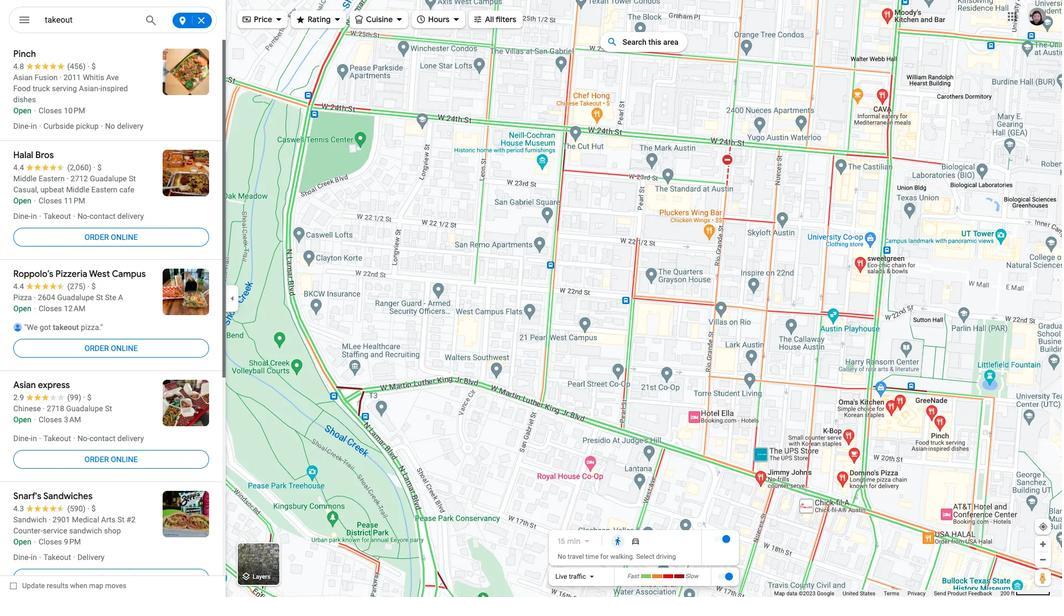 Task type: describe. For each thing, give the bounding box(es) containing it.
ft
[[1011, 591, 1015, 597]]

traffic
[[569, 573, 586, 581]]

live
[[556, 573, 567, 581]]


[[473, 13, 483, 25]]

3 order online link from the top
[[13, 447, 209, 473]]

2 order online link from the top
[[13, 335, 209, 362]]

footer inside google maps element
[[774, 590, 1001, 598]]


[[416, 13, 426, 25]]

cuisine
[[366, 14, 393, 24]]

 search field
[[9, 7, 217, 35]]

search this area button
[[601, 32, 688, 52]]

update results when map moves
[[22, 582, 126, 590]]

privacy
[[908, 591, 926, 597]]

privacy button
[[908, 590, 926, 598]]

15 min button
[[558, 535, 594, 548]]

online for first 'order online' link from the bottom of the results for takeout "feed"
[[111, 455, 138, 464]]

select
[[636, 553, 655, 561]]

travel
[[568, 553, 584, 561]]

order online for 3rd 'order online' link from the bottom of the results for takeout "feed"
[[85, 233, 138, 242]]

none radio inside google maps element
[[627, 535, 645, 548]]

cuisine button
[[350, 7, 408, 32]]

results for takeout feed
[[0, 40, 226, 598]]

no
[[558, 553, 566, 561]]


[[296, 13, 306, 25]]

order for 3rd 'order online' link from the bottom of the results for takeout "feed"
[[85, 233, 109, 242]]

live traffic
[[556, 573, 586, 581]]

show your location image
[[1039, 522, 1049, 532]]

zoom in image
[[1039, 541, 1047, 549]]

when
[[70, 582, 87, 590]]

terms
[[884, 591, 900, 597]]

fast
[[627, 573, 639, 581]]

Update results when map moves checkbox
[[10, 579, 126, 593]]

rating
[[308, 14, 331, 24]]

no travel time for walking. select driving
[[558, 553, 676, 561]]

200
[[1001, 591, 1010, 597]]

data
[[787, 591, 798, 597]]

order for first 'order online' link from the bottom of the results for takeout "feed"
[[85, 455, 109, 464]]

 rating
[[296, 13, 331, 25]]

send product feedback button
[[934, 590, 992, 598]]

google account: michele murakami  
(michele.murakami@adept.ai) image
[[1029, 8, 1046, 25]]

google maps element
[[0, 0, 1062, 598]]

price button
[[237, 7, 288, 32]]

this
[[649, 38, 662, 46]]

200 ft
[[1001, 591, 1015, 597]]

turn off travel time tool image
[[723, 536, 730, 543]]

terms button
[[884, 590, 900, 598]]

slow
[[685, 573, 699, 581]]

min
[[567, 537, 581, 547]]

 Show traffic  checkbox
[[718, 573, 733, 582]]

15
[[558, 537, 565, 547]]

time
[[586, 553, 599, 561]]

none field inside takeout field
[[45, 13, 137, 27]]

send
[[934, 591, 946, 597]]

Turn off travel time tool checkbox
[[714, 536, 730, 543]]

show street view coverage image
[[1035, 570, 1051, 587]]

map
[[774, 591, 785, 597]]

zoom out image
[[1039, 556, 1047, 564]]

 all filters
[[473, 13, 517, 25]]



Task type: locate. For each thing, give the bounding box(es) containing it.
results
[[47, 582, 68, 590]]

 hours
[[416, 13, 450, 25]]

hours
[[428, 14, 450, 24]]

united states
[[843, 591, 876, 597]]

send product feedback
[[934, 591, 992, 597]]

0 vertical spatial order
[[85, 233, 109, 242]]

1 online from the top
[[111, 233, 138, 242]]

area
[[663, 38, 679, 46]]

price
[[254, 14, 272, 24]]

map
[[89, 582, 103, 590]]

None radio
[[609, 535, 627, 548]]

footer containing map data ©2023 google
[[774, 590, 1001, 598]]

0 vertical spatial online
[[111, 233, 138, 242]]

1 order from the top
[[85, 233, 109, 242]]

©2023
[[799, 591, 816, 597]]

3 order online from the top
[[85, 455, 138, 464]]

all
[[485, 14, 494, 24]]


[[18, 12, 31, 28]]

None field
[[45, 13, 137, 27]]

search this area
[[623, 38, 679, 46]]

united states button
[[843, 590, 876, 598]]

filters
[[496, 14, 517, 24]]

3 online from the top
[[111, 455, 138, 464]]

 button
[[9, 7, 40, 35]]

live traffic option
[[556, 573, 586, 581]]

None radio
[[627, 535, 645, 548]]

2 vertical spatial order
[[85, 455, 109, 464]]

1 vertical spatial online
[[111, 344, 138, 353]]

0 vertical spatial order online
[[85, 233, 138, 242]]

1 order online link from the top
[[13, 224, 209, 251]]

1 vertical spatial order online
[[85, 344, 138, 353]]

1 vertical spatial order online link
[[13, 335, 209, 362]]

takeout field
[[9, 7, 217, 34]]

online for 2nd 'order online' link from the bottom of the results for takeout "feed"
[[111, 344, 138, 353]]

2 order online from the top
[[85, 344, 138, 353]]

2 vertical spatial online
[[111, 455, 138, 464]]

states
[[860, 591, 876, 597]]

order online for 2nd 'order online' link from the bottom of the results for takeout "feed"
[[85, 344, 138, 353]]

200 ft button
[[1001, 591, 1051, 597]]

2 vertical spatial order online
[[85, 455, 138, 464]]

order online for first 'order online' link from the bottom of the results for takeout "feed"
[[85, 455, 138, 464]]

3 order from the top
[[85, 455, 109, 464]]

walking image
[[614, 537, 623, 546]]

layers
[[253, 574, 271, 581]]

2 vertical spatial order online link
[[13, 447, 209, 473]]

1 order online from the top
[[85, 233, 138, 242]]

for
[[600, 553, 609, 561]]

footer
[[774, 590, 1001, 598]]

product
[[948, 591, 967, 597]]

search
[[623, 38, 647, 46]]

2 online from the top
[[111, 344, 138, 353]]

order
[[85, 233, 109, 242], [85, 344, 109, 353], [85, 455, 109, 464]]

online
[[111, 233, 138, 242], [111, 344, 138, 353], [111, 455, 138, 464]]

driving
[[656, 553, 676, 561]]

2 order from the top
[[85, 344, 109, 353]]

collapse side panel image
[[226, 293, 238, 305]]

15 min
[[558, 537, 581, 547]]

order online link
[[13, 224, 209, 251], [13, 335, 209, 362], [13, 447, 209, 473]]

online for 3rd 'order online' link from the bottom of the results for takeout "feed"
[[111, 233, 138, 242]]

order for 2nd 'order online' link from the bottom of the results for takeout "feed"
[[85, 344, 109, 353]]

moves
[[105, 582, 126, 590]]

feedback
[[969, 591, 992, 597]]

map data ©2023 google
[[774, 591, 835, 597]]

0 vertical spatial order online link
[[13, 224, 209, 251]]

walking.
[[610, 553, 635, 561]]

united
[[843, 591, 859, 597]]

1 vertical spatial order
[[85, 344, 109, 353]]

order online
[[85, 233, 138, 242], [85, 344, 138, 353], [85, 455, 138, 464]]

google
[[817, 591, 835, 597]]

update
[[22, 582, 45, 590]]

driving image
[[631, 537, 640, 546]]



Task type: vqa. For each thing, say whether or not it's contained in the screenshot.
The United
yes



